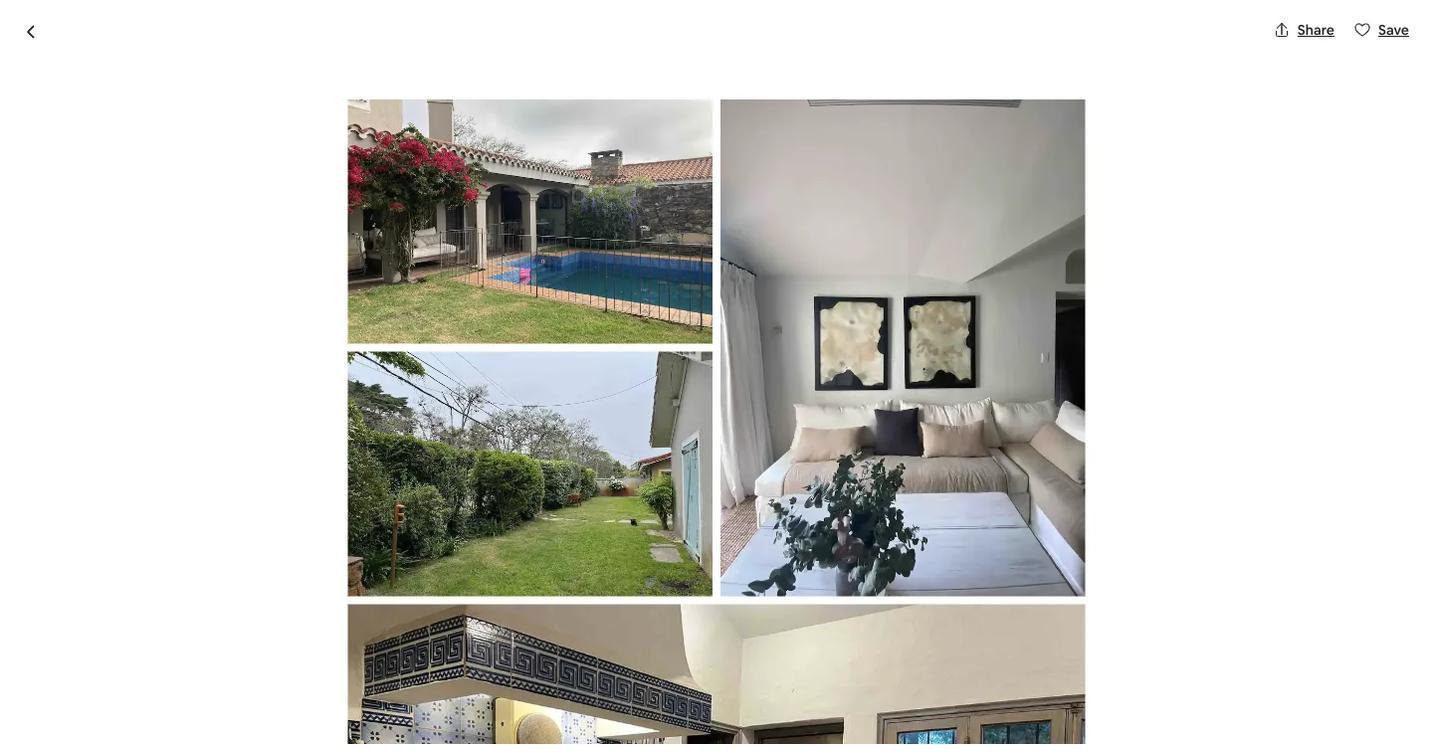 Task type: locate. For each thing, give the bounding box(es) containing it.
area
[[444, 635, 472, 652]]

$1,000
[[927, 521, 995, 549]]

save
[[1379, 21, 1410, 39], [1243, 38, 1274, 56]]

0 horizontal spatial save button
[[1212, 30, 1282, 64]]

learn more about the host, juana. image
[[754, 497, 810, 553], [754, 497, 810, 553]]

save button right share
[[1347, 13, 1418, 47]]

the right in
[[419, 635, 441, 652]]

dialog
[[0, 0, 1434, 746]]

1 horizontal spatial the
[[419, 635, 441, 652]]

the
[[309, 635, 330, 652], [419, 635, 441, 652]]

2 the from the left
[[419, 635, 441, 652]]

few
[[333, 635, 357, 652]]

2.5
[[397, 531, 419, 551]]

save left share
[[1243, 38, 1274, 56]]

save button
[[1347, 13, 1418, 47], [1212, 30, 1282, 64]]

$600
[[1000, 521, 1053, 549]]

of
[[292, 635, 305, 652]]

0 horizontal spatial save
[[1243, 38, 1274, 56]]

by juana
[[365, 496, 457, 524]]

beautiful house in carrasco residential neighborhood image 2 image
[[725, 82, 996, 273]]

places
[[361, 635, 402, 652]]

listing image 4 image
[[348, 605, 1086, 746], [348, 605, 1086, 746]]

reserve
[[1058, 713, 1118, 733]]

hosted
[[288, 496, 361, 524]]

listing image 1 image
[[348, 100, 713, 344], [348, 100, 713, 344]]

the right of
[[309, 635, 330, 652]]

is
[[252, 635, 262, 652]]

0 horizontal spatial the
[[309, 635, 330, 652]]

with
[[475, 635, 503, 652]]

share button
[[1266, 13, 1343, 47]]

night
[[1058, 527, 1095, 547]]

1 the from the left
[[309, 635, 330, 652]]

beautiful house in carrasco residential neighborhood image 1 image
[[159, 82, 717, 465]]

listing image 2 image
[[348, 352, 713, 597], [348, 352, 713, 597]]

a
[[506, 635, 513, 652]]

save button left share
[[1212, 30, 1282, 64]]

listing image 3 image
[[721, 100, 1086, 597], [721, 100, 1086, 597]]

7
[[338, 531, 347, 551]]

save right share
[[1379, 21, 1410, 39]]

entire home hosted by juana 7 beds · 2.5 baths
[[159, 496, 463, 551]]

beautiful house in carrasco residential neighborhood image 3 image
[[725, 281, 996, 465]]

in
[[405, 635, 416, 652]]

1 horizontal spatial save button
[[1347, 13, 1418, 47]]

home
[[224, 496, 283, 524]]



Task type: vqa. For each thing, say whether or not it's contained in the screenshot.
Night
yes



Task type: describe. For each thing, give the bounding box(es) containing it.
one
[[265, 635, 289, 652]]

this
[[223, 635, 249, 652]]

beautiful house in carrasco residential neighborhood image 5 image
[[1004, 281, 1274, 465]]

this is one of the few places in the area with a pool.
[[223, 635, 548, 652]]

reserve button
[[927, 699, 1248, 746]]

entire
[[159, 496, 220, 524]]

pool.
[[516, 635, 548, 652]]

beds
[[350, 531, 387, 551]]

baths
[[422, 531, 463, 551]]

·
[[390, 531, 394, 551]]

10/24/2023 button
[[927, 572, 1248, 628]]

beautiful house in carrasco residential neighborhood image 4 image
[[1004, 82, 1274, 273]]

10/24/2023
[[939, 598, 1012, 616]]

1 horizontal spatial save
[[1379, 21, 1410, 39]]

share
[[1298, 21, 1335, 39]]

$1,000 $600 night
[[927, 521, 1095, 549]]

dialog containing share
[[0, 0, 1434, 746]]



